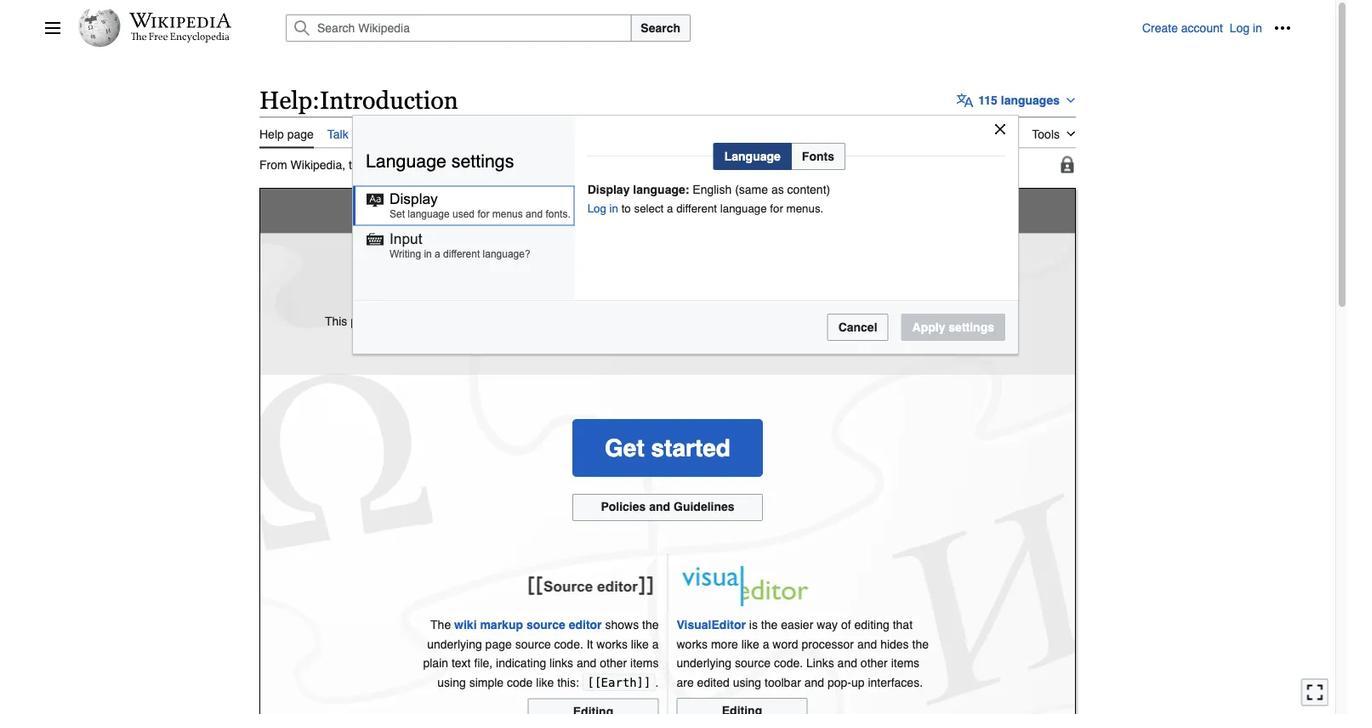 Task type: describe. For each thing, give the bounding box(es) containing it.
input writing in a different language?
[[390, 231, 531, 260]]

basics,
[[951, 314, 988, 328]]

read
[[834, 127, 863, 141]]

and up pop-
[[838, 657, 858, 670]]

the right hides
[[912, 638, 929, 651]]

items inside shows the underlying page source code. it works like a plain text file, indicating links and other items using simple code like this:
[[630, 657, 659, 670]]

can
[[667, 333, 686, 347]]

content)
[[787, 182, 831, 196]]

a inside input writing in a different language?
[[435, 248, 441, 260]]

cancel button
[[828, 314, 889, 341]]

this:
[[557, 676, 579, 689]]

items inside is the easier way of editing that works more like a word processor and hides the underlying source code. links and other items are edited using toolbar and pop-up interfaces.
[[891, 657, 920, 670]]

history
[[984, 127, 1019, 141]]

interfaces.
[[868, 676, 923, 689]]

english
[[693, 182, 732, 196]]

a inside is the easier way of editing that works more like a word processor and hides the underlying source code. links and other items are edited using toolbar and pop-up interfaces.
[[763, 638, 769, 651]]

source inside is the easier way of editing that works more like a word processor and hides the underlying source code. links and other items are edited using toolbar and pop-up interfaces.
[[735, 657, 771, 670]]

proficient
[[745, 333, 793, 347]]

the left 'free'
[[349, 158, 365, 172]]

0 vertical spatial of
[[508, 314, 518, 328]]

this page takes you through a set of tutorials aimed at
[[325, 314, 615, 328]]

toolbar
[[765, 676, 801, 689]]

view history link
[[955, 117, 1019, 147]]

used
[[453, 208, 475, 220]]

fonts button
[[792, 143, 846, 170]]

from wikipedia, the free encyclopedia
[[259, 158, 462, 172]]

underlying inside shows the underlying page source code. it works like a plain text file, indicating links and other items using simple code like this:
[[427, 638, 482, 651]]

time!
[[887, 333, 913, 347]]

help : introduction
[[259, 86, 458, 114]]

page semi-protected image
[[1059, 156, 1076, 173]]

display for set
[[390, 191, 438, 207]]

that
[[893, 619, 913, 632]]

covers
[[877, 314, 912, 328]]

fonts
[[802, 150, 835, 163]]

like inside is the easier way of editing that works more like a word processor and hides the underlying source code. links and other items are edited using toolbar and pop-up interfaces.
[[742, 638, 760, 651]]

policies
[[601, 500, 646, 514]]

a inside shows the underlying page source code. it works like a plain text file, indicating links and other items using simple code like this:
[[652, 638, 659, 651]]

language progressive image
[[957, 92, 974, 109]]

way
[[817, 619, 838, 632]]

other inside shows the underlying page source code. it works like a plain text file, indicating links and other items using simple code like this:
[[600, 657, 627, 670]]

languages
[[1001, 93, 1060, 107]]

view history
[[955, 127, 1019, 141]]

settings for apply settings
[[949, 321, 995, 334]]

wikipedian link
[[796, 333, 855, 347]]

display set language used for menus and fonts.
[[390, 191, 571, 220]]

each
[[423, 333, 449, 347]]

and down editing at the right of page
[[858, 638, 877, 651]]

set
[[488, 314, 504, 328]]

115 languages
[[979, 93, 1060, 107]]

is the easier way of editing that works more like a word processor and hides the underlying source code. links and other items are edited using toolbar and pop-up interfaces.
[[677, 619, 929, 689]]

0 vertical spatial source
[[527, 619, 566, 632]]

0 horizontal spatial is
[[611, 268, 623, 285]]

visualeditor link
[[677, 619, 746, 632]]

as
[[772, 182, 784, 196]]

tutorials
[[521, 314, 563, 328]]

0 vertical spatial log in link
[[1230, 21, 1263, 35]]

tools
[[1032, 127, 1060, 141]]

a left few
[[548, 333, 555, 347]]

and inside display set language used for menus and fonts.
[[526, 208, 543, 220]]

word
[[773, 638, 799, 651]]

get started link
[[573, 420, 763, 477]]

this
[[325, 314, 347, 328]]

0 horizontal spatial like
[[536, 676, 554, 689]]

to inside introduction to wikipedia main content
[[671, 194, 699, 228]]

the wiki markup source editor
[[431, 619, 602, 632]]

become
[[689, 333, 731, 347]]

hides
[[881, 638, 909, 651]]

and inside "link"
[[649, 500, 671, 514]]

links
[[807, 657, 834, 670]]

Search search field
[[265, 14, 1143, 42]]

create account log in
[[1143, 21, 1263, 35]]

language settings
[[366, 150, 514, 171]]

1 horizontal spatial introduction
[[489, 194, 663, 228]]

at
[[602, 314, 612, 328]]

made
[[626, 268, 664, 285]]

help for help page
[[259, 127, 284, 141]]

and inside shows the underlying page source code. it works like a plain text file, indicating links and other items using simple code like this:
[[577, 657, 597, 670]]

get started
[[605, 435, 731, 462]]

shows
[[605, 619, 639, 632]]

the inside shows the underlying page source code. it works like a plain text file, indicating links and other items using simple code like this:
[[642, 619, 659, 632]]

you inside "interested in contributing. it covers all the basics, and each tutorial takes only a few minutes, so you can become a proficient"
[[644, 333, 663, 347]]

and inside "interested in contributing. it covers all the basics, and each tutorial takes only a few minutes, so you can become a proficient"
[[991, 314, 1011, 328]]

writing
[[390, 248, 421, 260]]

read link
[[834, 117, 863, 149]]

in inside display language: english (same as content) log in to select a different language for menus.
[[610, 202, 618, 215]]

log inside display language: english (same as content) log in to select a different language for menus.
[[588, 202, 607, 215]]

it inside "interested in contributing. it covers all the basics, and each tutorial takes only a few minutes, so you can become a proficient"
[[867, 314, 874, 328]]

wikipedian in no time!
[[796, 333, 913, 347]]

(same
[[735, 182, 768, 196]]

fonts.
[[546, 208, 571, 220]]

code. inside shows the underlying page source code. it works like a plain text file, indicating links and other items using simple code like this:
[[554, 638, 583, 651]]

a down interested
[[735, 333, 741, 347]]

a left set
[[479, 314, 485, 328]]

help for help : introduction
[[259, 86, 312, 114]]

is inside is the easier way of editing that works more like a word processor and hides the underlying source code. links and other items are edited using toolbar and pop-up interfaces.
[[749, 619, 758, 632]]

guidelines
[[674, 500, 735, 514]]

select
[[634, 202, 664, 215]]

free
[[369, 158, 389, 172]]

the inside "interested in contributing. it covers all the basics, and each tutorial takes only a few minutes, so you can become a proficient"
[[931, 314, 947, 328]]

in inside personal tools navigation
[[1253, 21, 1263, 35]]

indicating
[[496, 657, 546, 670]]

file,
[[474, 657, 493, 670]]

:
[[312, 86, 320, 114]]

different inside input writing in a different language?
[[443, 248, 480, 260]]

underlying inside is the easier way of editing that works more like a word processor and hides the underlying source code. links and other items are edited using toolbar and pop-up interfaces.
[[677, 657, 732, 670]]

language for language
[[725, 150, 781, 163]]

Search Wikipedia search field
[[286, 14, 632, 42]]

help page
[[259, 127, 314, 141]]

wikipedia,
[[291, 158, 346, 172]]

works for other
[[597, 638, 628, 651]]

minutes,
[[580, 333, 625, 347]]

aimed
[[566, 314, 598, 328]]

account
[[1182, 21, 1223, 35]]

tutorial
[[452, 333, 488, 347]]

editing
[[855, 619, 890, 632]]

log in and more options image
[[1274, 20, 1291, 37]]

input
[[390, 231, 422, 247]]

[[earth]]
[[587, 676, 651, 690]]



Task type: vqa. For each thing, say whether or not it's contained in the screenshot.
0.42%
no



Task type: locate. For each thing, give the bounding box(es) containing it.
2 other from the left
[[861, 657, 888, 670]]

of right set
[[508, 314, 518, 328]]

works down the visualeditor link
[[677, 638, 708, 651]]

1 horizontal spatial log in link
[[1230, 21, 1263, 35]]

0 horizontal spatial different
[[443, 248, 480, 260]]

source inside shows the underlying page source code. it works like a plain text file, indicating links and other items using simple code like this:
[[515, 638, 551, 651]]

wikipedia image
[[129, 13, 231, 28]]

display
[[588, 182, 630, 196], [390, 191, 438, 207]]

help up help page link
[[259, 86, 312, 114]]

using right edited
[[733, 676, 762, 689]]

page for help
[[287, 127, 314, 141]]

code. up links
[[554, 638, 583, 651]]

language right set
[[408, 208, 450, 220]]

115
[[979, 93, 998, 107]]

display inside display set language used for menus and fonts.
[[390, 191, 438, 207]]

a right select
[[667, 202, 673, 215]]

like left this:
[[536, 676, 554, 689]]

language?
[[483, 248, 531, 260]]

1 vertical spatial code.
[[774, 657, 803, 670]]

for
[[770, 202, 783, 215], [478, 208, 490, 220]]

0 vertical spatial introduction
[[320, 86, 458, 114]]

set
[[390, 208, 405, 220]]

it inside shows the underlying page source code. it works like a plain text file, indicating links and other items using simple code like this:
[[587, 638, 593, 651]]

works for underlying
[[677, 638, 708, 651]]

1 vertical spatial log
[[588, 202, 607, 215]]

1 horizontal spatial settings
[[949, 321, 995, 334]]

the right all on the right of page
[[931, 314, 947, 328]]

different inside display language: english (same as content) log in to select a different language for menus.
[[676, 202, 717, 215]]

settings for language settings
[[452, 150, 514, 171]]

for inside display set language used for menus and fonts.
[[478, 208, 490, 220]]

the free encyclopedia image
[[131, 32, 230, 43]]

wikipedia:visualeditor/user guide image
[[677, 563, 813, 610]]

1 horizontal spatial like
[[631, 638, 649, 651]]

display language: english (same as content) log in to select a different language for menus.
[[588, 182, 831, 215]]

markup
[[480, 619, 523, 632]]

items up interfaces.
[[891, 657, 920, 670]]

language inside display set language used for menus and fonts.
[[408, 208, 450, 220]]

0 horizontal spatial settings
[[452, 150, 514, 171]]

0 horizontal spatial log
[[588, 202, 607, 215]]

to
[[671, 194, 699, 228], [622, 202, 631, 215]]

underlying up edited
[[677, 657, 732, 670]]

in
[[1253, 21, 1263, 35], [610, 202, 618, 215], [424, 248, 432, 260], [786, 314, 796, 328], [858, 333, 867, 347]]

from
[[259, 158, 287, 172]]

processor
[[802, 638, 854, 651]]

wikipedia up the aimed
[[540, 268, 607, 285]]

help up from
[[259, 127, 284, 141]]

1 vertical spatial page
[[351, 314, 377, 328]]

fullscreen image
[[1307, 684, 1324, 701]]

0 vertical spatial page
[[287, 127, 314, 141]]

0 horizontal spatial log in link
[[588, 202, 618, 215]]

settings up display set language used for menus and fonts.
[[452, 150, 514, 171]]

create account link
[[1143, 21, 1223, 35]]

works
[[597, 638, 628, 651], [677, 638, 708, 651]]

to right select
[[671, 194, 699, 228]]

items up .
[[630, 657, 659, 670]]

talk link
[[327, 117, 349, 147]]

menu image
[[44, 20, 61, 37]]

visualeditor
[[677, 619, 746, 632]]

0 horizontal spatial takes
[[381, 314, 409, 328]]

settings right the apply
[[949, 321, 995, 334]]

introduction up "talk" link
[[320, 86, 458, 114]]

other
[[600, 657, 627, 670], [861, 657, 888, 670]]

search button
[[631, 14, 691, 42]]

introduction up wikipedia is made by
[[489, 194, 663, 228]]

the
[[349, 158, 365, 172], [931, 314, 947, 328], [642, 619, 659, 632], [761, 619, 778, 632], [912, 638, 929, 651]]

in left select
[[610, 202, 618, 215]]

items
[[630, 657, 659, 670], [891, 657, 920, 670]]

to left select
[[622, 202, 631, 215]]

works down "shows"
[[597, 638, 628, 651]]

and right basics,
[[991, 314, 1011, 328]]

interested in contributing. it covers all the basics, and each tutorial takes only a few minutes, so you can become a proficient
[[423, 314, 1011, 347]]

takes right this
[[381, 314, 409, 328]]

1 horizontal spatial for
[[770, 202, 783, 215]]

2 horizontal spatial like
[[742, 638, 760, 651]]

menus.
[[787, 202, 824, 215]]

1 horizontal spatial to
[[671, 194, 699, 228]]

few
[[558, 333, 577, 347]]

1 horizontal spatial of
[[841, 619, 851, 632]]

0 vertical spatial you
[[412, 314, 432, 328]]

using
[[438, 676, 466, 689], [733, 676, 762, 689]]

log right account
[[1230, 21, 1250, 35]]

0 vertical spatial log
[[1230, 21, 1250, 35]]

page right this
[[351, 314, 377, 328]]

1 horizontal spatial language
[[720, 202, 767, 215]]

language up (same on the right top of page
[[725, 150, 781, 163]]

language
[[725, 150, 781, 163], [366, 150, 447, 171]]

0 horizontal spatial items
[[630, 657, 659, 670]]

wiki markup source editor link
[[454, 619, 602, 632]]

page up wikipedia,
[[287, 127, 314, 141]]

display left language:
[[588, 182, 630, 196]]

using inside is the easier way of editing that works more like a word processor and hides the underlying source code. links and other items are edited using toolbar and pop-up interfaces.
[[733, 676, 762, 689]]

source down wiki markup source editor link
[[515, 638, 551, 651]]

1 using from the left
[[438, 676, 466, 689]]

so
[[628, 333, 641, 347]]

like right the more
[[742, 638, 760, 651]]

2 items from the left
[[891, 657, 920, 670]]

.
[[656, 676, 659, 689]]

language:
[[633, 182, 690, 196]]

all
[[915, 314, 927, 328]]

page down markup
[[485, 638, 512, 651]]

different
[[676, 202, 717, 215], [443, 248, 480, 260]]

log inside personal tools navigation
[[1230, 21, 1250, 35]]

settings inside button
[[949, 321, 995, 334]]

started
[[651, 435, 731, 462]]

1 items from the left
[[630, 657, 659, 670]]

code. inside is the easier way of editing that works more like a word processor and hides the underlying source code. links and other items are edited using toolbar and pop-up interfaces.
[[774, 657, 803, 670]]

you up each
[[412, 314, 432, 328]]

display for language:
[[588, 182, 630, 196]]

language inside display language: english (same as content) log in to select a different language for menus.
[[720, 202, 767, 215]]

1 horizontal spatial it
[[867, 314, 874, 328]]

in inside input writing in a different language?
[[424, 248, 432, 260]]

plain
[[423, 657, 448, 670]]

it down editor
[[587, 638, 593, 651]]

log right the fonts.
[[588, 202, 607, 215]]

0 vertical spatial settings
[[452, 150, 514, 171]]

page inside shows the underlying page source code. it works like a plain text file, indicating links and other items using simple code like this:
[[485, 638, 512, 651]]

1 other from the left
[[600, 657, 627, 670]]

links
[[550, 657, 574, 670]]

introduction to wikipedia main content
[[253, 77, 1086, 715]]

0 vertical spatial wikipedia
[[708, 194, 846, 228]]

different down english
[[676, 202, 717, 215]]

wikipedia is made by
[[540, 268, 688, 285]]

no
[[870, 333, 884, 347]]

language up set
[[366, 150, 447, 171]]

1 vertical spatial it
[[587, 638, 593, 651]]

in inside "interested in contributing. it covers all the basics, and each tutorial takes only a few minutes, so you can become a proficient"
[[786, 314, 796, 328]]

1 horizontal spatial underlying
[[677, 657, 732, 670]]

1 vertical spatial you
[[644, 333, 663, 347]]

works inside shows the underlying page source code. it works like a plain text file, indicating links and other items using simple code like this:
[[597, 638, 628, 651]]

other up the [[earth]]
[[600, 657, 627, 670]]

encyclopedia
[[393, 158, 462, 172]]

of inside is the easier way of editing that works more like a word processor and hides the underlying source code. links and other items are edited using toolbar and pop-up interfaces.
[[841, 619, 851, 632]]

1 horizontal spatial other
[[861, 657, 888, 670]]

is down wikipedia:visualeditor/user guide image
[[749, 619, 758, 632]]

1 horizontal spatial takes
[[491, 333, 520, 347]]

introduction
[[320, 86, 458, 114], [489, 194, 663, 228]]

wikipedia
[[708, 194, 846, 228], [540, 268, 607, 285]]

0 horizontal spatial language
[[408, 208, 450, 220]]

personal tools navigation
[[1143, 14, 1297, 42]]

1 horizontal spatial different
[[676, 202, 717, 215]]

source down the more
[[735, 657, 771, 670]]

is
[[611, 268, 623, 285], [749, 619, 758, 632]]

you right 'so' on the top left of the page
[[644, 333, 663, 347]]

and right policies
[[649, 500, 671, 514]]

1 help from the top
[[259, 86, 312, 114]]

1 vertical spatial takes
[[491, 333, 520, 347]]

0 horizontal spatial language
[[366, 150, 447, 171]]

apply settings button
[[901, 314, 1006, 341]]

language inside button
[[725, 150, 781, 163]]

source left editor
[[527, 619, 566, 632]]

help page link
[[259, 117, 314, 149]]

the
[[431, 619, 451, 632]]

cancel
[[839, 321, 878, 334]]

log in link left log in and more options icon
[[1230, 21, 1263, 35]]

code
[[507, 676, 533, 689]]

1 horizontal spatial works
[[677, 638, 708, 651]]

1 horizontal spatial wikipedia
[[708, 194, 846, 228]]

1 vertical spatial help
[[259, 127, 284, 141]]

underlying
[[427, 638, 482, 651], [677, 657, 732, 670]]

other inside is the easier way of editing that works more like a word processor and hides the underlying source code. links and other items are edited using toolbar and pop-up interfaces.
[[861, 657, 888, 670]]

0 horizontal spatial you
[[412, 314, 432, 328]]

0 horizontal spatial introduction
[[320, 86, 458, 114]]

display inside display language: english (same as content) log in to select a different language for menus.
[[588, 182, 630, 196]]

2 help from the top
[[259, 127, 284, 141]]

search
[[641, 21, 681, 35]]

easier
[[781, 619, 814, 632]]

wikipedia down language button
[[708, 194, 846, 228]]

1 vertical spatial is
[[749, 619, 758, 632]]

are
[[677, 676, 694, 689]]

a inside display language: english (same as content) log in to select a different language for menus.
[[667, 202, 673, 215]]

by
[[668, 268, 684, 285]]

like down "shows"
[[631, 638, 649, 651]]

to inside display language: english (same as content) log in to select a different language for menus.
[[622, 202, 631, 215]]

[[earth]] .
[[587, 676, 659, 690]]

introduction to wikipedia
[[489, 194, 846, 228]]

you
[[412, 314, 432, 328], [644, 333, 663, 347]]

2 horizontal spatial page
[[485, 638, 512, 651]]

1 vertical spatial settings
[[949, 321, 995, 334]]

0 vertical spatial different
[[676, 202, 717, 215]]

is left made
[[611, 268, 623, 285]]

a right writing
[[435, 248, 441, 260]]

1 horizontal spatial code.
[[774, 657, 803, 670]]

0 horizontal spatial using
[[438, 676, 466, 689]]

using inside shows the underlying page source code. it works like a plain text file, indicating links and other items using simple code like this:
[[438, 676, 466, 689]]

a
[[667, 202, 673, 215], [435, 248, 441, 260], [479, 314, 485, 328], [548, 333, 555, 347], [735, 333, 741, 347], [652, 638, 659, 651], [763, 638, 769, 651]]

and left the fonts.
[[526, 208, 543, 220]]

apply
[[913, 321, 946, 334]]

and
[[526, 208, 543, 220], [991, 314, 1011, 328], [649, 500, 671, 514], [858, 638, 877, 651], [577, 657, 597, 670], [838, 657, 858, 670], [805, 676, 824, 689]]

different down used
[[443, 248, 480, 260]]

a left word
[[763, 638, 769, 651]]

0 vertical spatial code.
[[554, 638, 583, 651]]

create
[[1143, 21, 1178, 35]]

in left log in and more options icon
[[1253, 21, 1263, 35]]

0 horizontal spatial page
[[287, 127, 314, 141]]

1 horizontal spatial items
[[891, 657, 920, 670]]

text
[[452, 657, 471, 670]]

of right the way
[[841, 619, 851, 632]]

it up no
[[867, 314, 874, 328]]

wiki
[[454, 619, 477, 632]]

1 works from the left
[[597, 638, 628, 651]]

log in link right the fonts.
[[588, 202, 618, 215]]

takes down set
[[491, 333, 520, 347]]

interested
[[731, 314, 783, 328]]

2 vertical spatial page
[[485, 638, 512, 651]]

1 horizontal spatial using
[[733, 676, 762, 689]]

and down links
[[805, 676, 824, 689]]

page for this
[[351, 314, 377, 328]]

0 horizontal spatial works
[[597, 638, 628, 651]]

0 horizontal spatial other
[[600, 657, 627, 670]]

help:wikitext image
[[523, 563, 659, 610]]

language down (same on the right top of page
[[720, 202, 767, 215]]

it
[[867, 314, 874, 328], [587, 638, 593, 651]]

1 horizontal spatial is
[[749, 619, 758, 632]]

1 vertical spatial wikipedia
[[540, 268, 607, 285]]

0 horizontal spatial wikipedia
[[540, 268, 607, 285]]

language button
[[714, 143, 792, 170]]

1 horizontal spatial display
[[588, 182, 630, 196]]

takes inside "interested in contributing. it covers all the basics, and each tutorial takes only a few minutes, so you can become a proficient"
[[491, 333, 520, 347]]

language for language settings
[[366, 150, 447, 171]]

policies and guidelines
[[601, 500, 735, 514]]

for right used
[[478, 208, 490, 220]]

1 vertical spatial source
[[515, 638, 551, 651]]

page
[[287, 127, 314, 141], [351, 314, 377, 328], [485, 638, 512, 651]]

1 horizontal spatial page
[[351, 314, 377, 328]]

the right "shows"
[[642, 619, 659, 632]]

2 using from the left
[[733, 676, 762, 689]]

underlying up text
[[427, 638, 482, 651]]

through
[[435, 314, 475, 328]]

1 vertical spatial of
[[841, 619, 851, 632]]

0 horizontal spatial code.
[[554, 638, 583, 651]]

in up proficient
[[786, 314, 796, 328]]

in right writing
[[424, 248, 432, 260]]

0 vertical spatial it
[[867, 314, 874, 328]]

0 vertical spatial help
[[259, 86, 312, 114]]

menus
[[492, 208, 523, 220]]

for down as
[[770, 202, 783, 215]]

0 horizontal spatial display
[[390, 191, 438, 207]]

using down text
[[438, 676, 466, 689]]

source
[[527, 619, 566, 632], [515, 638, 551, 651], [735, 657, 771, 670]]

in left no
[[858, 333, 867, 347]]

edited
[[697, 676, 730, 689]]

for inside display language: english (same as content) log in to select a different language for menus.
[[770, 202, 783, 215]]

0 horizontal spatial for
[[478, 208, 490, 220]]

and right links
[[577, 657, 597, 670]]

0 vertical spatial underlying
[[427, 638, 482, 651]]

apply settings
[[913, 321, 995, 334]]

0 horizontal spatial underlying
[[427, 638, 482, 651]]

1 horizontal spatial language
[[725, 150, 781, 163]]

0 horizontal spatial it
[[587, 638, 593, 651]]

0 horizontal spatial to
[[622, 202, 631, 215]]

1 vertical spatial introduction
[[489, 194, 663, 228]]

0 vertical spatial is
[[611, 268, 623, 285]]

contributing.
[[799, 314, 864, 328]]

works inside is the easier way of editing that works more like a word processor and hides the underlying source code. links and other items are edited using toolbar and pop-up interfaces.
[[677, 638, 708, 651]]

display up set
[[390, 191, 438, 207]]

a up .
[[652, 638, 659, 651]]

1 vertical spatial log in link
[[588, 202, 618, 215]]

2 works from the left
[[677, 638, 708, 651]]

talk
[[327, 127, 349, 141]]

1 horizontal spatial you
[[644, 333, 663, 347]]

1 vertical spatial underlying
[[677, 657, 732, 670]]

1 vertical spatial different
[[443, 248, 480, 260]]

0 horizontal spatial of
[[508, 314, 518, 328]]

other up up
[[861, 657, 888, 670]]

policies and guidelines link
[[573, 494, 763, 522]]

0 vertical spatial takes
[[381, 314, 409, 328]]

1 horizontal spatial log
[[1230, 21, 1250, 35]]

language
[[720, 202, 767, 215], [408, 208, 450, 220]]

more
[[711, 638, 738, 651]]

2 vertical spatial source
[[735, 657, 771, 670]]

the up word
[[761, 619, 778, 632]]

code. down word
[[774, 657, 803, 670]]



